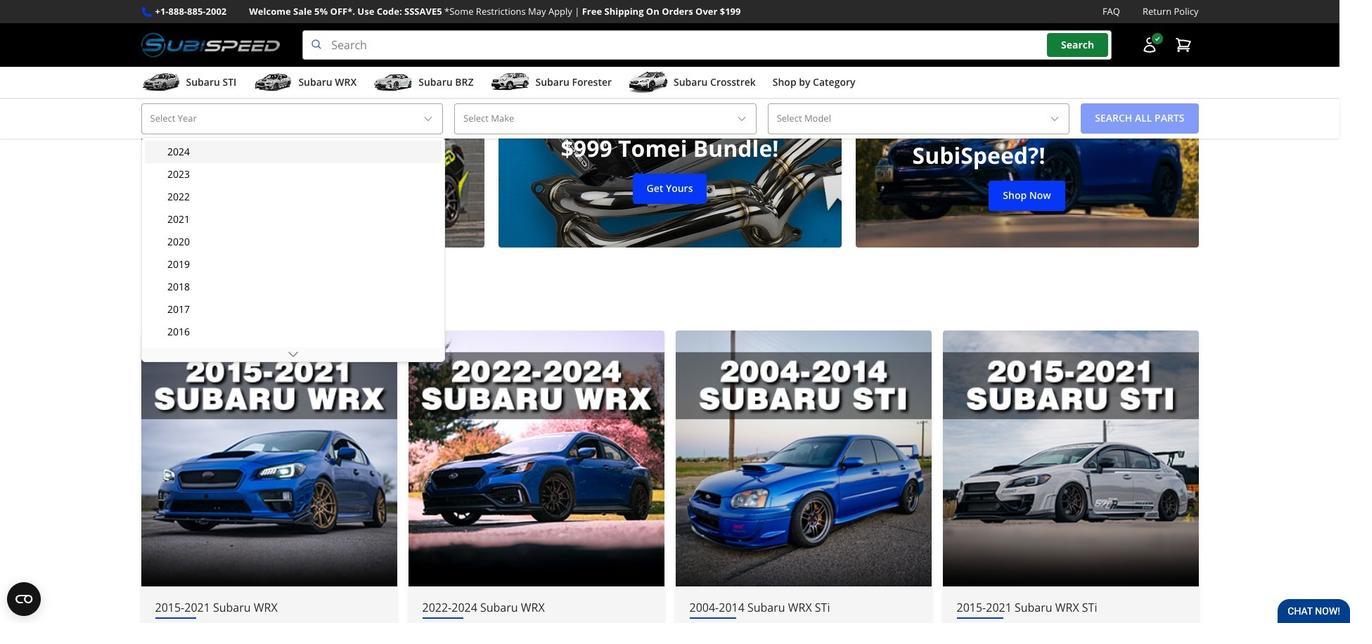 Task type: vqa. For each thing, say whether or not it's contained in the screenshot.
option at the bottom left of the page
yes



Task type: describe. For each thing, give the bounding box(es) containing it.
open widget image
[[7, 582, 41, 616]]



Task type: locate. For each thing, give the bounding box(es) containing it.
search input field
[[303, 30, 1111, 60]]

list box
[[141, 137, 445, 623]]

group
[[145, 141, 441, 623]]

option
[[145, 343, 441, 366]]



